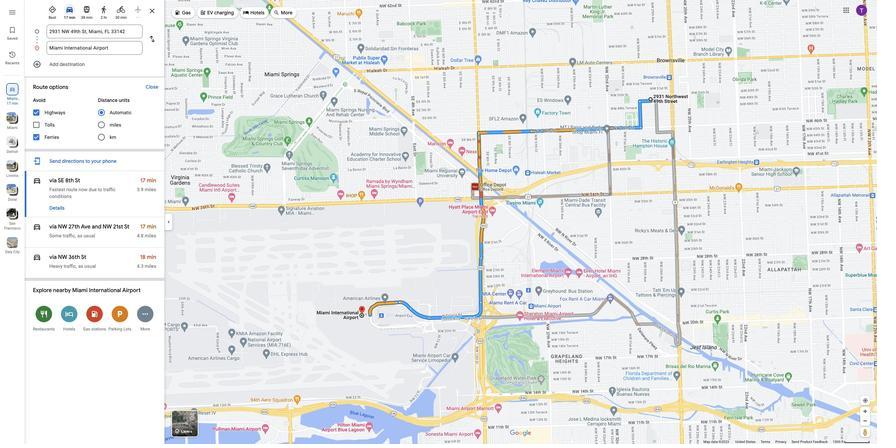 Task type: vqa. For each thing, say whether or not it's contained in the screenshot.
the rightmost St
yes



Task type: describe. For each thing, give the bounding box(es) containing it.
via nw 27th ave and nw 21st st some traffic, as usual
[[49, 224, 129, 239]]

parking
[[108, 327, 122, 332]]

miles for se 8th st
[[145, 187, 156, 193]]

nearby
[[53, 287, 71, 294]]

st for 8th
[[75, 177, 80, 184]]

ev
[[207, 10, 213, 16]]

restaurants button
[[31, 302, 57, 336]]

via for 36th
[[49, 254, 57, 261]]

none field destination miami international airport
[[49, 41, 140, 55]]

francisco
[[4, 226, 20, 231]]

explore nearby miami international airport
[[33, 287, 141, 294]]

to inside via se 8th st fastest route now due to traffic conditions
[[98, 187, 102, 193]]

 list
[[0, 0, 25, 445]]

km
[[110, 135, 116, 140]]

min inside  list
[[12, 101, 18, 106]]

send product feedback
[[792, 441, 828, 444]]

se
[[58, 177, 64, 184]]

hotels inside  hotels
[[250, 10, 265, 16]]

states
[[746, 441, 755, 444]]

restaurants
[[33, 327, 55, 332]]

 more
[[273, 9, 293, 16]]

st inside "via nw 27th ave and nw 21st st some traffic, as usual"
[[124, 224, 129, 231]]

nw right and
[[103, 224, 112, 231]]

17 min inside option
[[64, 15, 75, 20]]

min inside the 18 min 4.3 miles
[[147, 254, 156, 261]]

more inside  more
[[281, 10, 293, 16]]

gas stations
[[83, 327, 106, 332]]

18 min 4.3 miles
[[137, 254, 156, 269]]

min inside 17 min 3.9 miles
[[147, 177, 156, 184]]

units
[[119, 97, 130, 103]]

ft
[[841, 441, 844, 444]]

none field starting point 2931 nw 49th st, miami, fl 33142
[[49, 25, 140, 38]]

privacy
[[775, 441, 786, 444]]

daly city
[[5, 250, 20, 255]]

cycling image
[[117, 5, 125, 14]]

distance units
[[98, 97, 130, 103]]

united
[[735, 441, 745, 444]]

17 min 4.8 miles
[[137, 224, 156, 239]]

your
[[91, 158, 101, 164]]

google account: tyler black  
(blacklashes1000@gmail.com) image
[[856, 5, 867, 16]]

add destination button
[[25, 58, 164, 71]]

4.3
[[137, 264, 143, 269]]

17 inside  list
[[7, 101, 11, 106]]

details button
[[46, 202, 68, 214]]

close button
[[142, 81, 162, 93]]

more inside button
[[141, 327, 150, 332]]

2 places element for doral
[[7, 188, 15, 194]]

8th
[[65, 177, 74, 184]]

zoom out image
[[863, 419, 868, 424]]

gas stations button
[[82, 302, 107, 336]]

distance
[[98, 97, 118, 103]]

driving image for se 8th st
[[33, 176, 41, 186]]

recents button
[[0, 48, 25, 67]]

explore
[[33, 287, 52, 294]]

1000 ft button
[[833, 441, 870, 444]]

 for se 8th st
[[33, 176, 41, 186]]

traffic
[[103, 187, 116, 193]]

2 for 2 places 'element' for doral
[[12, 188, 15, 193]]

saved button
[[0, 23, 25, 42]]


[[243, 9, 249, 16]]

3 places element
[[7, 140, 15, 146]]

recents
[[5, 61, 19, 65]]

reverse starting point and destination image
[[148, 35, 156, 43]]

add
[[49, 61, 58, 67]]

flights image
[[134, 5, 142, 14]]

©2023
[[719, 441, 729, 444]]

27th
[[68, 224, 80, 231]]

more button
[[133, 302, 158, 336]]

30 min
[[115, 15, 127, 20]]

send product feedback button
[[792, 440, 828, 445]]

3
[[12, 140, 15, 145]]

1000
[[833, 441, 841, 444]]

heavy
[[49, 264, 62, 269]]

1000 ft
[[833, 441, 844, 444]]


[[174, 9, 181, 16]]

miles for nw 36th st
[[145, 264, 156, 269]]

best travel modes image
[[48, 5, 57, 14]]

doral
[[8, 198, 17, 202]]

stations
[[91, 327, 106, 332]]

phone
[[102, 158, 117, 164]]

as inside "via nw 27th ave and nw 21st st some traffic, as usual"
[[77, 233, 82, 239]]

min inside radio
[[86, 15, 92, 20]]

close
[[146, 84, 158, 90]]

some
[[49, 233, 62, 239]]

san
[[9, 222, 16, 226]]

san francisco
[[4, 222, 20, 231]]

via for 8th
[[49, 177, 57, 184]]

details
[[49, 205, 65, 211]]

17 inside 17 min 3.9 miles
[[140, 177, 146, 184]]

5
[[12, 116, 15, 121]]

detroit
[[7, 150, 18, 154]]

nw for nw 36th st
[[58, 254, 67, 261]]

directions
[[62, 158, 84, 164]]

 ev charging
[[200, 9, 234, 16]]

38
[[81, 15, 85, 20]]

2 list item from the top
[[25, 41, 164, 55]]

parking lots button
[[107, 302, 133, 336]]

daly city button
[[0, 235, 25, 256]]

2 for 2 places 'element' for livonia
[[12, 164, 15, 169]]

fastest
[[49, 187, 65, 193]]

conditions
[[49, 194, 72, 199]]

to inside button
[[85, 158, 90, 164]]

product
[[800, 441, 812, 444]]

4.8
[[137, 233, 143, 239]]

17 min 3.9 miles
[[137, 177, 156, 193]]

daly
[[5, 250, 12, 255]]

usual inside via nw 36th st heavy traffic, as usual
[[84, 264, 96, 269]]

18
[[140, 254, 146, 261]]

walking image
[[100, 5, 108, 14]]

gas inside  gas
[[182, 10, 191, 16]]

livonia
[[6, 174, 18, 178]]

menu image
[[8, 8, 16, 16]]

 gas
[[174, 9, 191, 16]]

avoid
[[33, 97, 46, 103]]



Task type: locate. For each thing, give the bounding box(es) containing it.
nw inside via nw 36th st heavy traffic, as usual
[[58, 254, 67, 261]]

hr
[[104, 15, 107, 20]]

1 horizontal spatial miami
[[72, 287, 88, 294]]

avoid highways
[[33, 97, 65, 115]]

usual up explore nearby miami international airport
[[84, 264, 96, 269]]

usual
[[84, 233, 95, 239], [84, 264, 96, 269]]

driving image inside directions main content
[[33, 222, 41, 232]]

to
[[85, 158, 90, 164], [98, 187, 102, 193]]

route options
[[33, 84, 68, 91]]

1 vertical spatial more
[[141, 327, 150, 332]]

2 places element up the livonia
[[7, 164, 15, 170]]

send left product
[[792, 441, 799, 444]]

2 vertical spatial via
[[49, 254, 57, 261]]

2 vertical spatial 2
[[12, 188, 15, 193]]

usual inside "via nw 27th ave and nw 21st st some traffic, as usual"
[[84, 233, 95, 239]]

via inside via se 8th st fastest route now due to traffic conditions
[[49, 177, 57, 184]]

via se 8th st fastest route now due to traffic conditions
[[49, 177, 116, 199]]

0 vertical spatial none field
[[49, 25, 140, 38]]

0 vertical spatial gas
[[182, 10, 191, 16]]

2 horizontal spatial st
[[124, 224, 129, 231]]

st
[[75, 177, 80, 184], [124, 224, 129, 231], [81, 254, 86, 261]]

1 vertical spatial none field
[[49, 41, 140, 55]]

gas inside button
[[83, 327, 90, 332]]

driving image inside 17 min option
[[65, 5, 74, 14]]

1 vertical spatial to
[[98, 187, 102, 193]]

Destination Miami International Airport field
[[49, 44, 140, 52]]

1 horizontal spatial send
[[792, 441, 799, 444]]

st inside via se 8th st fastest route now due to traffic conditions
[[75, 177, 80, 184]]

as inside via nw 36th st heavy traffic, as usual
[[78, 264, 83, 269]]

2 places element for livonia
[[7, 164, 15, 170]]

1 vertical spatial st
[[124, 224, 129, 231]]

send for send product feedback
[[792, 441, 799, 444]]

city
[[13, 250, 20, 255]]

0 vertical spatial miami
[[7, 126, 18, 130]]

miami inside  list
[[7, 126, 18, 130]]

2 hr radio
[[97, 3, 111, 20]]

1 horizontal spatial gas
[[182, 10, 191, 16]]

traffic, inside "via nw 27th ave and nw 21st st some traffic, as usual"
[[63, 233, 76, 239]]

send directions to your phone
[[50, 158, 117, 164]]

0 vertical spatial via
[[49, 177, 57, 184]]

st inside via nw 36th st heavy traffic, as usual
[[81, 254, 86, 261]]

0 vertical spatial driving image
[[65, 5, 74, 14]]

traffic,
[[63, 233, 76, 239], [64, 264, 77, 269]]

via up some
[[49, 224, 57, 231]]

1 vertical spatial send
[[792, 441, 799, 444]]

nw up some
[[58, 224, 67, 231]]

2 inside radio
[[101, 15, 103, 20]]

nw
[[58, 224, 67, 231], [103, 224, 112, 231], [58, 254, 67, 261]]

ave
[[81, 224, 91, 231]]

send left directions
[[50, 158, 61, 164]]

0 vertical spatial driving image
[[33, 176, 41, 186]]

2 hr
[[101, 15, 107, 20]]

usual down "ave"
[[84, 233, 95, 239]]

gas right 
[[182, 10, 191, 16]]

route
[[66, 187, 77, 193]]

miles inside the 17 min 4.8 miles
[[145, 233, 156, 239]]

2 up doral
[[12, 188, 15, 193]]

0 horizontal spatial send
[[50, 158, 61, 164]]

0 vertical spatial 2 places element
[[7, 164, 15, 170]]

Best radio
[[45, 3, 60, 20]]

0 vertical spatial to
[[85, 158, 90, 164]]

miami
[[7, 126, 18, 130], [72, 287, 88, 294]]


[[9, 86, 15, 93], [33, 176, 41, 186], [33, 222, 41, 232], [33, 253, 41, 262]]

gas left stations on the left
[[83, 327, 90, 332]]

driving image for nw 36th st
[[33, 253, 41, 262]]

via left 'se'
[[49, 177, 57, 184]]

miami inside directions main content
[[72, 287, 88, 294]]

30
[[115, 15, 119, 20]]

1 2 places element from the top
[[7, 164, 15, 170]]

1 vertical spatial 2 places element
[[7, 188, 15, 194]]

close directions image
[[148, 7, 156, 15]]

1 vertical spatial hotels
[[63, 327, 75, 332]]

17 inside option
[[64, 15, 68, 20]]

send
[[50, 158, 61, 164], [792, 441, 799, 444]]

 inside list
[[9, 86, 15, 93]]

0 vertical spatial send
[[50, 158, 61, 164]]

2 up the livonia
[[12, 164, 15, 169]]

0 vertical spatial 17 min
[[64, 15, 75, 20]]

 left 'se'
[[33, 176, 41, 186]]

st right the 8th
[[75, 177, 80, 184]]

miles inside distance units option group
[[110, 122, 121, 128]]

due
[[89, 187, 97, 193]]

0 vertical spatial more
[[281, 10, 293, 16]]

17 up 4.8
[[140, 224, 146, 231]]

footer
[[703, 440, 833, 445]]

0 vertical spatial usual
[[84, 233, 95, 239]]

1 horizontal spatial st
[[81, 254, 86, 261]]

miles up km
[[110, 122, 121, 128]]

traffic, down 27th
[[63, 233, 76, 239]]

1 vertical spatial driving image
[[33, 253, 41, 262]]

0 vertical spatial as
[[77, 233, 82, 239]]

0 vertical spatial traffic,
[[63, 233, 76, 239]]

miles for nw 27th ave and nw 21st st
[[145, 233, 156, 239]]

hotels right ''
[[250, 10, 265, 16]]

nw up heavy
[[58, 254, 67, 261]]

0 horizontal spatial 17 min
[[7, 101, 18, 106]]

1 vertical spatial 2
[[12, 164, 15, 169]]

map data ©2023
[[703, 441, 730, 444]]

hotels left gas stations
[[63, 327, 75, 332]]

1 vertical spatial 17 min
[[7, 101, 18, 106]]

1 vertical spatial miami
[[72, 287, 88, 294]]

1 vertical spatial driving image
[[33, 222, 41, 232]]

1 driving image from the top
[[33, 176, 41, 186]]

send inside directions main content
[[50, 158, 61, 164]]

2 via from the top
[[49, 224, 57, 231]]

17 up 5 places element
[[7, 101, 11, 106]]

traffic, inside via nw 36th st heavy traffic, as usual
[[64, 264, 77, 269]]

0 horizontal spatial miami
[[7, 126, 18, 130]]

list item
[[25, 25, 164, 47], [25, 41, 164, 55]]

driving image
[[65, 5, 74, 14], [33, 222, 41, 232]]

38 min radio
[[79, 3, 94, 20]]

st right 36th
[[81, 254, 86, 261]]

via for 27th
[[49, 224, 57, 231]]

Starting point 2931 NW 49th St, Miami, FL 33142 field
[[49, 27, 140, 36]]

distance units option group
[[98, 94, 156, 144]]

2 for 2 hr
[[101, 15, 103, 20]]

driving image containing 
[[33, 222, 41, 232]]

saved
[[7, 36, 18, 41]]

None field
[[49, 25, 140, 38], [49, 41, 140, 55]]

1 vertical spatial as
[[78, 264, 83, 269]]

2
[[101, 15, 103, 20], [12, 164, 15, 169], [12, 188, 15, 193]]

options
[[49, 84, 68, 91]]

1 vertical spatial usual
[[84, 264, 96, 269]]

17 inside the 17 min 4.8 miles
[[140, 224, 146, 231]]

show your location image
[[862, 398, 868, 404]]

1 vertical spatial via
[[49, 224, 57, 231]]

nw for nw 27th ave and nw 21st st
[[58, 224, 67, 231]]

30 min radio
[[114, 3, 128, 20]]

map
[[703, 441, 710, 444]]

via nw 36th st heavy traffic, as usual
[[49, 254, 96, 269]]

17 min left 38
[[64, 15, 75, 20]]

miles right 4.3
[[145, 264, 156, 269]]

collapse side panel image
[[165, 219, 172, 226]]

min inside the 17 min 4.8 miles
[[147, 224, 156, 231]]

17 min up 5
[[7, 101, 18, 106]]

1 horizontal spatial more
[[281, 10, 293, 16]]

none field down 38 min
[[49, 25, 140, 38]]

st right "21st"
[[124, 224, 129, 231]]

directions main content
[[25, 0, 164, 445]]

 down the 'recents'
[[9, 86, 15, 93]]

hotels button
[[57, 302, 82, 336]]

2 none field from the top
[[49, 41, 140, 55]]

add destination
[[49, 61, 85, 67]]

privacy button
[[775, 440, 786, 445]]

36th
[[68, 254, 80, 261]]

charging
[[214, 10, 234, 16]]

zoom in image
[[863, 409, 868, 415]]

0 horizontal spatial more
[[141, 327, 150, 332]]

more
[[281, 10, 293, 16], [141, 327, 150, 332]]


[[200, 9, 206, 16]]

17 up 3.9
[[140, 177, 146, 184]]

4 places element
[[7, 212, 15, 218]]

1 horizontal spatial hotels
[[250, 10, 265, 16]]

parking lots
[[108, 327, 131, 332]]

21st
[[113, 224, 123, 231]]

1 vertical spatial traffic,
[[64, 264, 77, 269]]

show street view coverage image
[[860, 428, 870, 438]]

1 via from the top
[[49, 177, 57, 184]]

footer containing map data ©2023
[[703, 440, 833, 445]]

traffic, down 36th
[[64, 264, 77, 269]]

driving image left transit icon
[[65, 5, 74, 14]]

0 horizontal spatial to
[[85, 158, 90, 164]]

17 min inside  list
[[7, 101, 18, 106]]

miles inside 17 min 3.9 miles
[[145, 187, 156, 193]]

automatic
[[110, 110, 132, 115]]

united states
[[735, 441, 755, 444]]

 for nw 27th ave and nw 21st st
[[33, 222, 41, 232]]

to right due on the top
[[98, 187, 102, 193]]

data
[[711, 441, 718, 444]]

1 none field from the top
[[49, 25, 140, 38]]

as down 27th
[[77, 233, 82, 239]]

3.9
[[137, 187, 143, 193]]

miami down 5
[[7, 126, 18, 130]]

4
[[12, 212, 15, 217]]

list item down 38 min
[[25, 25, 164, 47]]

via inside via nw 36th st heavy traffic, as usual
[[49, 254, 57, 261]]

None radio
[[131, 3, 145, 17]]

gas
[[182, 10, 191, 16], [83, 327, 90, 332]]

0 vertical spatial hotels
[[250, 10, 265, 16]]

none field down starting point 2931 nw 49th st, miami, fl 33142 field
[[49, 41, 140, 55]]

2 left hr
[[101, 15, 103, 20]]

1 horizontal spatial 17 min
[[64, 15, 75, 20]]

17 min
[[64, 15, 75, 20], [7, 101, 18, 106]]

send directions to your phone button
[[46, 155, 120, 168]]

feedback
[[813, 441, 828, 444]]

miami right "nearby"
[[72, 287, 88, 294]]

1 horizontal spatial driving image
[[65, 5, 74, 14]]

0 horizontal spatial hotels
[[63, 327, 75, 332]]

0 vertical spatial st
[[75, 177, 80, 184]]

via up heavy
[[49, 254, 57, 261]]

3 via from the top
[[49, 254, 57, 261]]

best
[[49, 15, 56, 20]]

miles inside the 18 min 4.3 miles
[[145, 264, 156, 269]]

miles right 3.9
[[145, 187, 156, 193]]

2 2 places element from the top
[[7, 188, 15, 194]]

driving image
[[33, 176, 41, 186], [33, 253, 41, 262]]

route
[[33, 84, 48, 91]]

 right san francisco
[[33, 222, 41, 232]]

38 min
[[81, 15, 92, 20]]

destination
[[60, 61, 85, 67]]

send for send directions to your phone
[[50, 158, 61, 164]]

17 right best at the top of page
[[64, 15, 68, 20]]

1 list item from the top
[[25, 25, 164, 47]]

5 places element
[[7, 116, 15, 122]]

footer inside google maps element
[[703, 440, 833, 445]]

list inside google maps element
[[25, 25, 164, 55]]


[[273, 9, 280, 16]]

via inside "via nw 27th ave and nw 21st st some traffic, as usual"
[[49, 224, 57, 231]]

2 places element up doral
[[7, 188, 15, 194]]

more right 
[[281, 10, 293, 16]]

0 horizontal spatial gas
[[83, 327, 90, 332]]

layers
[[181, 430, 192, 435]]

17 min radio
[[62, 3, 77, 20]]

tolls
[[45, 122, 55, 128]]

as
[[77, 233, 82, 239], [78, 264, 83, 269]]

 right city
[[33, 253, 41, 262]]

ferries
[[45, 135, 59, 140]]

 for nw 36th st
[[33, 253, 41, 262]]

hotels
[[250, 10, 265, 16], [63, 327, 75, 332]]

airport
[[122, 287, 141, 294]]

2 driving image from the top
[[33, 253, 41, 262]]

driving image right city
[[33, 253, 41, 262]]

driving image right san francisco
[[33, 222, 41, 232]]

st for 36th
[[81, 254, 86, 261]]

google maps element
[[0, 0, 877, 445]]

international
[[89, 287, 121, 294]]

via
[[49, 177, 57, 184], [49, 224, 57, 231], [49, 254, 57, 261]]

hotels inside button
[[63, 327, 75, 332]]

terms button
[[761, 440, 770, 445]]

driving image left 'se'
[[33, 176, 41, 186]]

list
[[25, 25, 164, 55]]

list item down starting point 2931 nw 49th st, miami, fl 33142 field
[[25, 41, 164, 55]]

2 places element
[[7, 164, 15, 170], [7, 188, 15, 194]]

highways
[[45, 110, 65, 115]]

as down 36th
[[78, 264, 83, 269]]

0 horizontal spatial st
[[75, 177, 80, 184]]

2 vertical spatial st
[[81, 254, 86, 261]]

miles right 4.8
[[145, 233, 156, 239]]

to left your
[[85, 158, 90, 164]]

0 horizontal spatial driving image
[[33, 222, 41, 232]]

transit image
[[83, 5, 91, 14]]

 hotels
[[243, 9, 265, 16]]

more right lots
[[141, 327, 150, 332]]

0 vertical spatial 2
[[101, 15, 103, 20]]

1 horizontal spatial to
[[98, 187, 102, 193]]

1 vertical spatial gas
[[83, 327, 90, 332]]



